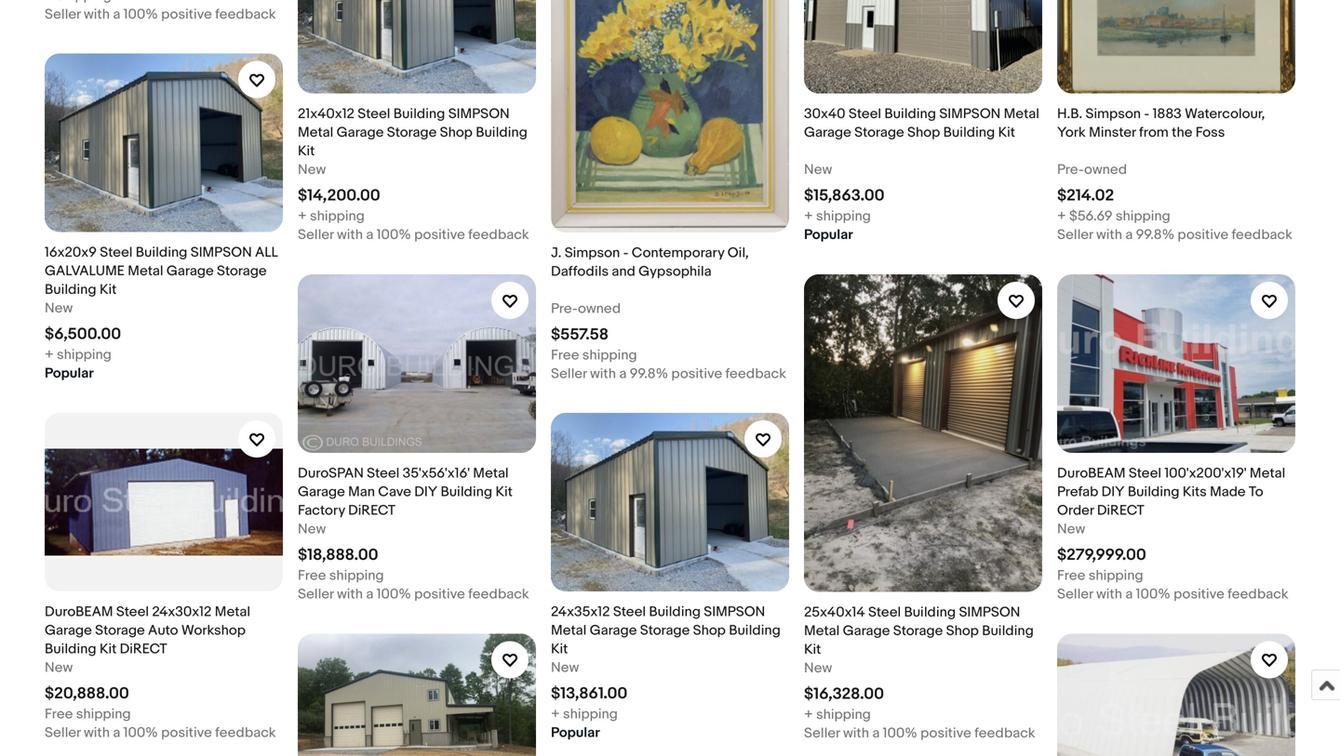 Task type: vqa. For each thing, say whether or not it's contained in the screenshot.
positive in Pre-owned $557.58 Free shipping Seller with a 99.8% positive feedback
yes



Task type: describe. For each thing, give the bounding box(es) containing it.
feedback inside the durobeam steel 100'x200'x19' metal prefab diy building kits made to order direct new $279,999.00 free shipping seller with a 100% positive feedback
[[1228, 587, 1289, 603]]

+ shipping text field for $14,200.00
[[298, 207, 365, 226]]

order
[[1058, 503, 1094, 519]]

21x40x12 steel building simpson metal garage storage shop building kit new $14,200.00 + shipping seller with a 100% positive feedback
[[298, 106, 529, 244]]

positive inside "25x40x14 steel building simpson metal garage storage shop building kit new $16,328.00 + shipping seller with a 100% positive feedback"
[[921, 726, 972, 742]]

new inside 21x40x12 steel building simpson metal garage storage shop building kit new $14,200.00 + shipping seller with a 100% positive feedback
[[298, 162, 326, 178]]

metal inside the durobeam steel 100'x200'x19' metal prefab diy building kits made to order direct new $279,999.00 free shipping seller with a 100% positive feedback
[[1250, 465, 1286, 482]]

diy inside the durobeam steel 100'x200'x19' metal prefab diy building kits made to order direct new $279,999.00 free shipping seller with a 100% positive feedback
[[1102, 484, 1125, 501]]

shop for $16,328.00
[[946, 623, 979, 640]]

steel for $18,888.00
[[367, 465, 400, 482]]

shop for $14,200.00
[[440, 124, 473, 141]]

free inside the durobeam steel 100'x200'x19' metal prefab diy building kits made to order direct new $279,999.00 free shipping seller with a 100% positive feedback
[[1058, 568, 1086, 585]]

feedback inside 21x40x12 steel building simpson metal garage storage shop building kit new $14,200.00 + shipping seller with a 100% positive feedback
[[468, 227, 529, 244]]

free shipping text field for $557.58
[[551, 346, 637, 365]]

diy inside durospan steel 35'x56'x16' metal garage man cave diy building kit factory direct new $18,888.00 free shipping seller with a 100% positive feedback
[[415, 484, 438, 501]]

a inside 21x40x12 steel building simpson metal garage storage shop building kit new $14,200.00 + shipping seller with a 100% positive feedback
[[366, 227, 374, 244]]

steel for $279,999.00
[[1129, 465, 1162, 482]]

shop for $13,861.00
[[693, 623, 726, 640]]

$14,200.00
[[298, 186, 380, 206]]

positive inside pre-owned $557.58 free shipping seller with a 99.8% positive feedback
[[672, 366, 723, 383]]

100% inside the durobeam steel 100'x200'x19' metal prefab diy building kits made to order direct new $279,999.00 free shipping seller with a 100% positive feedback
[[1136, 587, 1171, 603]]

steel for $20,888.00
[[116, 604, 149, 621]]

garage inside "25x40x14 steel building simpson metal garage storage shop building kit new $16,328.00 + shipping seller with a 100% positive feedback"
[[843, 623, 890, 640]]

a inside durospan steel 35'x56'x16' metal garage man cave diy building kit factory direct new $18,888.00 free shipping seller with a 100% positive feedback
[[366, 587, 374, 603]]

feedback inside durospan steel 35'x56'x16' metal garage man cave diy building kit factory direct new $18,888.00 free shipping seller with a 100% positive feedback
[[468, 587, 529, 603]]

100'x200'x19'
[[1165, 465, 1247, 482]]

the
[[1172, 124, 1193, 141]]

30x40
[[804, 106, 846, 123]]

$6,500.00
[[45, 325, 121, 345]]

metal inside durobeam steel 24x30x12 metal garage storage auto workshop building kit direct new $20,888.00 free shipping seller with a 100% positive feedback
[[215, 604, 250, 621]]

feedback inside pre-owned $214.02 + $56.69 shipping seller with a 99.8% positive feedback
[[1232, 227, 1293, 244]]

daffodils
[[551, 263, 609, 280]]

direct for $279,999.00
[[1097, 503, 1145, 519]]

storage for 30x40 steel building simpson metal garage storage shop building kit
[[855, 124, 905, 141]]

with inside the durobeam steel 100'x200'x19' metal prefab diy building kits made to order direct new $279,999.00 free shipping seller with a 100% positive feedback
[[1097, 587, 1123, 603]]

$18,888.00 text field
[[298, 546, 378, 566]]

99.8% inside pre-owned $557.58 free shipping seller with a 99.8% positive feedback
[[630, 366, 668, 383]]

durobeam for new
[[1058, 465, 1126, 482]]

metal inside 16x20x9 steel building simpson all galvalume metal garage storage building kit new $6,500.00 + shipping popular
[[128, 263, 163, 280]]

minster
[[1089, 124, 1136, 141]]

steel inside 30x40 steel building simpson metal garage storage shop building kit
[[849, 106, 882, 123]]

shipping inside durobeam steel 24x30x12 metal garage storage auto workshop building kit direct new $20,888.00 free shipping seller with a 100% positive feedback
[[76, 707, 131, 723]]

with inside 21x40x12 steel building simpson metal garage storage shop building kit new $14,200.00 + shipping seller with a 100% positive feedback
[[337, 227, 363, 244]]

a inside "25x40x14 steel building simpson metal garage storage shop building kit new $16,328.00 + shipping seller with a 100% positive feedback"
[[873, 726, 880, 742]]

simpson for $557.58
[[565, 245, 620, 262]]

direct inside durobeam steel 24x30x12 metal garage storage auto workshop building kit direct new $20,888.00 free shipping seller with a 100% positive feedback
[[120, 641, 167, 658]]

building inside durospan steel 35'x56'x16' metal garage man cave diy building kit factory direct new $18,888.00 free shipping seller with a 100% positive feedback
[[441, 484, 493, 501]]

simpson for $214.02
[[1086, 106, 1141, 123]]

+ inside new $15,863.00 + shipping popular
[[804, 208, 813, 225]]

with inside durospan steel 35'x56'x16' metal garage man cave diy building kit factory direct new $18,888.00 free shipping seller with a 100% positive feedback
[[337, 587, 363, 603]]

seller with a 100% positive feedback text field for $14,200.00
[[298, 226, 529, 245]]

$279,999.00 text field
[[1058, 546, 1147, 566]]

none text field inside seller with a 100% positive feedback link
[[45, 0, 112, 5]]

new inside 24x35x12 steel building simpson metal garage storage shop building kit new $13,861.00 + shipping popular
[[551, 660, 579, 677]]

shipping inside new $15,863.00 + shipping popular
[[816, 208, 871, 225]]

$18,888.00
[[298, 546, 378, 566]]

new inside durobeam steel 24x30x12 metal garage storage auto workshop building kit direct new $20,888.00 free shipping seller with a 100% positive feedback
[[45, 660, 73, 677]]

simpson for $16,328.00
[[959, 605, 1021, 621]]

kit for $13,861.00
[[551, 641, 568, 658]]

durobeam for $20,888.00
[[45, 604, 113, 621]]

york
[[1058, 124, 1086, 141]]

kit for direct
[[496, 484, 513, 501]]

with inside pre-owned $557.58 free shipping seller with a 99.8% positive feedback
[[590, 366, 616, 383]]

garage inside 21x40x12 steel building simpson metal garage storage shop building kit new $14,200.00 + shipping seller with a 100% positive feedback
[[337, 124, 384, 141]]

positive inside durobeam steel 24x30x12 metal garage storage auto workshop building kit direct new $20,888.00 free shipping seller with a 100% positive feedback
[[161, 725, 212, 742]]

seller with a 100% positive feedback text field for $20,888.00
[[45, 724, 276, 743]]

free shipping text field for $20,888.00
[[45, 706, 131, 724]]

steel for $6,500.00
[[100, 245, 133, 261]]

+ inside 24x35x12 steel building simpson metal garage storage shop building kit new $13,861.00 + shipping popular
[[551, 707, 560, 723]]

seller with a 100% positive feedback text field for $16,328.00
[[804, 725, 1036, 743]]

feedback inside "25x40x14 steel building simpson metal garage storage shop building kit new $16,328.00 + shipping seller with a 100% positive feedback"
[[975, 726, 1036, 742]]

$6,500.00 text field
[[45, 325, 121, 345]]

$15,863.00 text field
[[804, 186, 885, 206]]

new text field for $13,861.00
[[551, 659, 579, 678]]

a inside pre-owned $214.02 + $56.69 shipping seller with a 99.8% positive feedback
[[1126, 227, 1133, 244]]

metal inside durospan steel 35'x56'x16' metal garage man cave diy building kit factory direct new $18,888.00 free shipping seller with a 100% positive feedback
[[473, 465, 509, 482]]

Pre-owned text field
[[551, 300, 621, 318]]

with inside durobeam steel 24x30x12 metal garage storage auto workshop building kit direct new $20,888.00 free shipping seller with a 100% positive feedback
[[84, 725, 110, 742]]

popular text field for $6,500.00
[[45, 365, 94, 383]]

new text field for $6,500.00
[[45, 299, 73, 318]]

direct for $18,888.00
[[348, 503, 396, 519]]

$214.02 text field
[[1058, 186, 1115, 206]]

h.b.
[[1058, 106, 1083, 123]]

shipping inside durospan steel 35'x56'x16' metal garage man cave diy building kit factory direct new $18,888.00 free shipping seller with a 100% positive feedback
[[329, 568, 384, 585]]

Free shipping text field
[[298, 567, 384, 586]]

metal inside 21x40x12 steel building simpson metal garage storage shop building kit new $14,200.00 + shipping seller with a 100% positive feedback
[[298, 124, 334, 141]]

seller inside pre-owned $214.02 + $56.69 shipping seller with a 99.8% positive feedback
[[1058, 227, 1094, 244]]

+ inside 21x40x12 steel building simpson metal garage storage shop building kit new $14,200.00 + shipping seller with a 100% positive feedback
[[298, 208, 307, 225]]

new text field for $20,888.00
[[45, 659, 73, 678]]

$13,861.00
[[551, 685, 628, 704]]

and
[[612, 263, 636, 280]]

shipping inside pre-owned $214.02 + $56.69 shipping seller with a 99.8% positive feedback
[[1116, 208, 1171, 225]]

24x35x12
[[551, 604, 610, 621]]

seller with a 100% positive feedback text field for $279,999.00
[[1058, 586, 1289, 604]]

shipping inside 24x35x12 steel building simpson metal garage storage shop building kit new $13,861.00 + shipping popular
[[563, 707, 618, 723]]

positive inside pre-owned $214.02 + $56.69 shipping seller with a 99.8% positive feedback
[[1178, 227, 1229, 244]]

seller with a 100% positive feedback text field for $18,888.00
[[298, 586, 529, 604]]

free inside pre-owned $557.58 free shipping seller with a 99.8% positive feedback
[[551, 347, 579, 364]]

building inside the durobeam steel 100'x200'x19' metal prefab diy building kits made to order direct new $279,999.00 free shipping seller with a 100% positive feedback
[[1128, 484, 1180, 501]]

steel for $13,861.00
[[613, 604, 646, 621]]

shipping inside "25x40x14 steel building simpson metal garage storage shop building kit new $16,328.00 + shipping seller with a 100% positive feedback"
[[816, 707, 871, 724]]

seller inside the durobeam steel 100'x200'x19' metal prefab diy building kits made to order direct new $279,999.00 free shipping seller with a 100% positive feedback
[[1058, 587, 1094, 603]]

shop inside 30x40 steel building simpson metal garage storage shop building kit
[[908, 124, 940, 141]]

garage inside 24x35x12 steel building simpson metal garage storage shop building kit new $13,861.00 + shipping popular
[[590, 623, 637, 640]]

metal inside 24x35x12 steel building simpson metal garage storage shop building kit new $13,861.00 + shipping popular
[[551, 623, 587, 640]]

shipping inside 16x20x9 steel building simpson all galvalume metal garage storage building kit new $6,500.00 + shipping popular
[[57, 347, 112, 364]]

$56.69
[[1070, 208, 1113, 225]]

24x35x12 steel building simpson metal garage storage shop building kit new $13,861.00 + shipping popular
[[551, 604, 781, 742]]

21x40x12
[[298, 106, 355, 123]]

+ inside "25x40x14 steel building simpson metal garage storage shop building kit new $16,328.00 + shipping seller with a 100% positive feedback"
[[804, 707, 813, 724]]

popular text field for +
[[551, 724, 600, 743]]

garage inside durobeam steel 24x30x12 metal garage storage auto workshop building kit direct new $20,888.00 free shipping seller with a 100% positive feedback
[[45, 623, 92, 640]]

Popular text field
[[804, 226, 853, 245]]

storage inside durobeam steel 24x30x12 metal garage storage auto workshop building kit direct new $20,888.00 free shipping seller with a 100% positive feedback
[[95, 623, 145, 640]]

$557.58
[[551, 325, 609, 345]]

popular inside 16x20x9 steel building simpson all galvalume metal garage storage building kit new $6,500.00 + shipping popular
[[45, 366, 94, 382]]

simpson for $6,500.00
[[191, 245, 252, 261]]

positive inside 21x40x12 steel building simpson metal garage storage shop building kit new $14,200.00 + shipping seller with a 100% positive feedback
[[414, 227, 465, 244]]

shipping inside 21x40x12 steel building simpson metal garage storage shop building kit new $14,200.00 + shipping seller with a 100% positive feedback
[[310, 208, 365, 225]]

metal inside 30x40 steel building simpson metal garage storage shop building kit
[[1004, 106, 1040, 123]]

+ inside pre-owned $214.02 + $56.69 shipping seller with a 99.8% positive feedback
[[1058, 208, 1067, 225]]

with inside pre-owned $214.02 + $56.69 shipping seller with a 99.8% positive feedback
[[1097, 227, 1123, 244]]

+ shipping text field for $15,863.00
[[804, 207, 871, 226]]

from
[[1140, 124, 1169, 141]]

kit for $14,200.00
[[298, 143, 315, 160]]

storage inside 16x20x9 steel building simpson all galvalume metal garage storage building kit new $6,500.00 + shipping popular
[[217, 263, 267, 280]]

j.
[[551, 245, 562, 262]]

+ shipping text field
[[551, 706, 618, 724]]

feedback inside pre-owned $557.58 free shipping seller with a 99.8% positive feedback
[[726, 366, 787, 383]]

$20,888.00
[[45, 685, 129, 704]]

new inside new $15,863.00 + shipping popular
[[804, 162, 832, 178]]

oil,
[[728, 245, 749, 262]]

new text field for $18,888.00
[[298, 520, 326, 539]]

25x40x14
[[804, 605, 865, 621]]

seller inside durospan steel 35'x56'x16' metal garage man cave diy building kit factory direct new $18,888.00 free shipping seller with a 100% positive feedback
[[298, 587, 334, 603]]

factory
[[298, 503, 345, 519]]

24x30x12
[[152, 604, 212, 621]]

galvalume
[[45, 263, 125, 280]]

storage for 25x40x14 steel building simpson metal garage storage shop building kit new $16,328.00 + shipping seller with a 100% positive feedback
[[893, 623, 943, 640]]

- for $557.58
[[623, 245, 629, 262]]

99.8% inside pre-owned $214.02 + $56.69 shipping seller with a 99.8% positive feedback
[[1136, 227, 1175, 244]]



Task type: locate. For each thing, give the bounding box(es) containing it.
+ $56.69 shipping text field
[[1058, 207, 1171, 226]]

$14,200.00 text field
[[298, 186, 380, 206]]

popular down + shipping text field
[[551, 725, 600, 742]]

kit
[[999, 124, 1016, 141], [298, 143, 315, 160], [100, 282, 117, 299], [496, 484, 513, 501], [100, 641, 117, 658], [551, 641, 568, 658], [804, 642, 821, 659]]

steel up cave
[[367, 465, 400, 482]]

+ shipping text field for $6,500.00
[[45, 346, 112, 365]]

free shipping text field for $279,999.00
[[1058, 567, 1144, 586]]

1883
[[1153, 106, 1182, 123]]

0 horizontal spatial 99.8%
[[630, 366, 668, 383]]

seller with a 100% positive feedback link
[[45, 0, 283, 24]]

auto
[[148, 623, 178, 640]]

0 vertical spatial free shipping text field
[[551, 346, 637, 365]]

metal left h.b.
[[1004, 106, 1040, 123]]

pre- up $557.58 text box
[[551, 301, 578, 317]]

new text field for $14,200.00
[[298, 161, 326, 179]]

workshop
[[181, 623, 246, 640]]

durobeam up prefab
[[1058, 465, 1126, 482]]

New text field
[[298, 161, 326, 179], [804, 161, 832, 179], [804, 659, 832, 678]]

seller
[[45, 6, 81, 23], [298, 227, 334, 244], [1058, 227, 1094, 244], [551, 366, 587, 383], [298, 587, 334, 603], [1058, 587, 1094, 603], [45, 725, 81, 742], [804, 726, 840, 742]]

shipping down $279,999.00 text field
[[1089, 568, 1144, 585]]

1 vertical spatial -
[[623, 245, 629, 262]]

0 vertical spatial 99.8%
[[1136, 227, 1175, 244]]

a inside the durobeam steel 100'x200'x19' metal prefab diy building kits made to order direct new $279,999.00 free shipping seller with a 100% positive feedback
[[1126, 587, 1133, 603]]

1 horizontal spatial diy
[[1102, 484, 1125, 501]]

1 vertical spatial 99.8%
[[630, 366, 668, 383]]

shipping down $557.58
[[583, 347, 637, 364]]

a
[[113, 6, 120, 23], [366, 227, 374, 244], [1126, 227, 1133, 244], [619, 366, 627, 383], [366, 587, 374, 603], [1126, 587, 1133, 603], [113, 725, 120, 742], [873, 726, 880, 742]]

free inside durobeam steel 24x30x12 metal garage storage auto workshop building kit direct new $20,888.00 free shipping seller with a 100% positive feedback
[[45, 707, 73, 723]]

durobeam inside durobeam steel 24x30x12 metal garage storage auto workshop building kit direct new $20,888.00 free shipping seller with a 100% positive feedback
[[45, 604, 113, 621]]

shipping down the $14,200.00
[[310, 208, 365, 225]]

diy
[[415, 484, 438, 501], [1102, 484, 1125, 501]]

$279,999.00
[[1058, 546, 1147, 566]]

new inside "25x40x14 steel building simpson metal garage storage shop building kit new $16,328.00 + shipping seller with a 100% positive feedback"
[[804, 660, 832, 677]]

direct right 'order'
[[1097, 503, 1145, 519]]

new down 'order'
[[1058, 521, 1086, 538]]

0 vertical spatial pre-
[[1058, 162, 1085, 178]]

new text field up $6,500.00 text box
[[45, 299, 73, 318]]

new text field down 'order'
[[1058, 520, 1086, 539]]

storage inside 21x40x12 steel building simpson metal garage storage shop building kit new $14,200.00 + shipping seller with a 100% positive feedback
[[387, 124, 437, 141]]

pre-owned $214.02 + $56.69 shipping seller with a 99.8% positive feedback
[[1058, 162, 1293, 244]]

metal
[[1004, 106, 1040, 123], [298, 124, 334, 141], [128, 263, 163, 280], [473, 465, 509, 482], [1250, 465, 1286, 482], [215, 604, 250, 621], [551, 623, 587, 640], [804, 623, 840, 640]]

shipping down $13,861.00
[[563, 707, 618, 723]]

pre-owned $557.58 free shipping seller with a 99.8% positive feedback
[[551, 301, 787, 383]]

cave
[[378, 484, 411, 501]]

0 horizontal spatial pre-
[[551, 301, 578, 317]]

pre- up $214.02
[[1058, 162, 1085, 178]]

new inside the durobeam steel 100'x200'x19' metal prefab diy building kits made to order direct new $279,999.00 free shipping seller with a 100% positive feedback
[[1058, 521, 1086, 538]]

0 horizontal spatial owned
[[578, 301, 621, 317]]

None text field
[[45, 0, 112, 5]]

kit inside durospan steel 35'x56'x16' metal garage man cave diy building kit factory direct new $18,888.00 free shipping seller with a 100% positive feedback
[[496, 484, 513, 501]]

+ shipping text field down $16,328.00
[[804, 706, 871, 725]]

2 diy from the left
[[1102, 484, 1125, 501]]

metal right the 35'x56'x16'
[[473, 465, 509, 482]]

free shipping text field down $279,999.00 text field
[[1058, 567, 1144, 586]]

0 horizontal spatial seller with a 99.8% positive feedback text field
[[551, 365, 787, 384]]

new up $16,328.00
[[804, 660, 832, 677]]

- for $214.02
[[1144, 106, 1150, 123]]

1 horizontal spatial seller with a 100% positive feedback text field
[[298, 586, 529, 604]]

feedback
[[215, 6, 276, 23], [468, 227, 529, 244], [1232, 227, 1293, 244], [726, 366, 787, 383], [468, 587, 529, 603], [1228, 587, 1289, 603], [215, 725, 276, 742], [975, 726, 1036, 742]]

shipping down $6,500.00 text box
[[57, 347, 112, 364]]

diy down the 35'x56'x16'
[[415, 484, 438, 501]]

metal down '24x35x12'
[[551, 623, 587, 640]]

30x40 steel building simpson metal garage storage shop building kit
[[804, 106, 1040, 141]]

+ shipping text field for $16,328.00
[[804, 706, 871, 725]]

new down "factory"
[[298, 521, 326, 538]]

simpson up minster
[[1086, 106, 1141, 123]]

popular
[[804, 227, 853, 244], [45, 366, 94, 382], [551, 725, 600, 742]]

durobeam
[[1058, 465, 1126, 482], [45, 604, 113, 621]]

garage inside 30x40 steel building simpson metal garage storage shop building kit
[[804, 124, 852, 141]]

shop inside 24x35x12 steel building simpson metal garage storage shop building kit new $13,861.00 + shipping popular
[[693, 623, 726, 640]]

positive
[[161, 6, 212, 23], [414, 227, 465, 244], [1178, 227, 1229, 244], [672, 366, 723, 383], [414, 587, 465, 603], [1174, 587, 1225, 603], [161, 725, 212, 742], [921, 726, 972, 742]]

1 horizontal spatial -
[[1144, 106, 1150, 123]]

steel up galvalume
[[100, 245, 133, 261]]

0 vertical spatial durobeam
[[1058, 465, 1126, 482]]

steel right 30x40
[[849, 106, 882, 123]]

seller with a 99.8% positive feedback text field for $557.58
[[551, 365, 787, 384]]

new text field for $15,863.00
[[804, 161, 832, 179]]

simpson for $14,200.00
[[448, 106, 510, 123]]

16x20x9
[[45, 245, 97, 261]]

new inside durospan steel 35'x56'x16' metal garage man cave diy building kit factory direct new $18,888.00 free shipping seller with a 100% positive feedback
[[298, 521, 326, 538]]

1 vertical spatial seller with a 100% positive feedback text field
[[45, 724, 276, 743]]

simpson for $13,861.00
[[704, 604, 765, 621]]

0 vertical spatial popular
[[804, 227, 853, 244]]

pre- for $214.02
[[1058, 162, 1085, 178]]

free down '$20,888.00' at the left
[[45, 707, 73, 723]]

seller with a 100% positive feedback text field down '$20,888.00' at the left
[[45, 724, 276, 743]]

new text field down "factory"
[[298, 520, 326, 539]]

1 vertical spatial seller with a 99.8% positive feedback text field
[[551, 365, 787, 384]]

popular text field down $6,500.00
[[45, 365, 94, 383]]

simpson inside 16x20x9 steel building simpson all galvalume metal garage storage building kit new $6,500.00 + shipping popular
[[191, 245, 252, 261]]

1 horizontal spatial direct
[[348, 503, 396, 519]]

$15,863.00
[[804, 186, 885, 206]]

steel inside "25x40x14 steel building simpson metal garage storage shop building kit new $16,328.00 + shipping seller with a 100% positive feedback"
[[869, 605, 901, 621]]

shipping
[[310, 208, 365, 225], [816, 208, 871, 225], [1116, 208, 1171, 225], [57, 347, 112, 364], [583, 347, 637, 364], [329, 568, 384, 585], [1089, 568, 1144, 585], [76, 707, 131, 723], [563, 707, 618, 723], [816, 707, 871, 724]]

shipping down $15,863.00
[[816, 208, 871, 225]]

seller with a 100% positive feedback text field down $18,888.00
[[298, 586, 529, 604]]

0 horizontal spatial seller with a 100% positive feedback text field
[[45, 724, 276, 743]]

direct down man at the left of page
[[348, 503, 396, 519]]

Seller with a 100% positive feedback text field
[[45, 5, 276, 24], [298, 226, 529, 245], [1058, 586, 1289, 604], [804, 725, 1036, 743]]

foss
[[1196, 124, 1225, 141]]

pre-
[[1058, 162, 1085, 178], [551, 301, 578, 317]]

+ shipping text field
[[298, 207, 365, 226], [804, 207, 871, 226], [45, 346, 112, 365], [804, 706, 871, 725]]

kits
[[1183, 484, 1207, 501]]

simpson inside 24x35x12 steel building simpson metal garage storage shop building kit new $13,861.00 + shipping popular
[[704, 604, 765, 621]]

free
[[551, 347, 579, 364], [298, 568, 326, 585], [1058, 568, 1086, 585], [45, 707, 73, 723]]

0 horizontal spatial -
[[623, 245, 629, 262]]

- up 'from'
[[1144, 106, 1150, 123]]

$214.02
[[1058, 186, 1115, 206]]

durospan steel 35'x56'x16' metal garage man cave diy building kit factory direct new $18,888.00 free shipping seller with a 100% positive feedback
[[298, 465, 529, 603]]

Seller with a 99.8% positive feedback text field
[[1058, 226, 1293, 245], [551, 365, 787, 384]]

free down $18,888.00
[[298, 568, 326, 585]]

shop inside 21x40x12 steel building simpson metal garage storage shop building kit new $14,200.00 + shipping seller with a 100% positive feedback
[[440, 124, 473, 141]]

owned up $214.02
[[1085, 162, 1127, 178]]

new up '$13,861.00' text field
[[551, 660, 579, 677]]

a inside durobeam steel 24x30x12 metal garage storage auto workshop building kit direct new $20,888.00 free shipping seller with a 100% positive feedback
[[113, 725, 120, 742]]

popular inside 24x35x12 steel building simpson metal garage storage shop building kit new $13,861.00 + shipping popular
[[551, 725, 600, 742]]

$557.58 text field
[[551, 325, 609, 345]]

positive inside the durobeam steel 100'x200'x19' metal prefab diy building kits made to order direct new $279,999.00 free shipping seller with a 100% positive feedback
[[1174, 587, 1225, 603]]

new up '$20,888.00' at the left
[[45, 660, 73, 677]]

storage for 21x40x12 steel building simpson metal garage storage shop building kit new $14,200.00 + shipping seller with a 100% positive feedback
[[387, 124, 437, 141]]

0 vertical spatial seller with a 100% positive feedback text field
[[298, 586, 529, 604]]

seller inside 21x40x12 steel building simpson metal garage storage shop building kit new $14,200.00 + shipping seller with a 100% positive feedback
[[298, 227, 334, 244]]

0 vertical spatial owned
[[1085, 162, 1127, 178]]

durobeam steel 100'x200'x19' metal prefab diy building kits made to order direct new $279,999.00 free shipping seller with a 100% positive feedback
[[1058, 465, 1289, 603]]

storage for 24x35x12 steel building simpson metal garage storage shop building kit new $13,861.00 + shipping popular
[[640, 623, 690, 640]]

steel inside the durobeam steel 100'x200'x19' metal prefab diy building kits made to order direct new $279,999.00 free shipping seller with a 100% positive feedback
[[1129, 465, 1162, 482]]

simpson up daffodils
[[565, 245, 620, 262]]

new
[[298, 162, 326, 178], [804, 162, 832, 178], [45, 300, 73, 317], [298, 521, 326, 538], [1058, 521, 1086, 538], [45, 660, 73, 677], [551, 660, 579, 677], [804, 660, 832, 677]]

free down $557.58 text box
[[551, 347, 579, 364]]

new $15,863.00 + shipping popular
[[804, 162, 885, 244]]

1 horizontal spatial seller with a 99.8% positive feedback text field
[[1058, 226, 1293, 245]]

0 horizontal spatial popular
[[45, 366, 94, 382]]

+
[[298, 208, 307, 225], [804, 208, 813, 225], [1058, 208, 1067, 225], [45, 347, 54, 364], [551, 707, 560, 723], [804, 707, 813, 724]]

metal up workshop
[[215, 604, 250, 621]]

100% inside durobeam steel 24x30x12 metal garage storage auto workshop building kit direct new $20,888.00 free shipping seller with a 100% positive feedback
[[123, 725, 158, 742]]

99.8%
[[1136, 227, 1175, 244], [630, 366, 668, 383]]

with inside "25x40x14 steel building simpson metal garage storage shop building kit new $16,328.00 + shipping seller with a 100% positive feedback"
[[843, 726, 869, 742]]

steel right '24x35x12'
[[613, 604, 646, 621]]

1 horizontal spatial 99.8%
[[1136, 227, 1175, 244]]

seller with a 100% positive feedback
[[45, 6, 276, 23]]

1 vertical spatial durobeam
[[45, 604, 113, 621]]

1 horizontal spatial owned
[[1085, 162, 1127, 178]]

$20,888.00 text field
[[45, 685, 129, 704]]

popular down $15,863.00
[[804, 227, 853, 244]]

steel inside 21x40x12 steel building simpson metal garage storage shop building kit new $14,200.00 + shipping seller with a 100% positive feedback
[[358, 106, 390, 123]]

seller inside "25x40x14 steel building simpson metal garage storage shop building kit new $16,328.00 + shipping seller with a 100% positive feedback"
[[804, 726, 840, 742]]

steel up auto
[[116, 604, 149, 621]]

metal up to
[[1250, 465, 1286, 482]]

pre- for $557.58
[[551, 301, 578, 317]]

1 diy from the left
[[415, 484, 438, 501]]

to
[[1249, 484, 1264, 501]]

owned for $214.02
[[1085, 162, 1127, 178]]

diy right prefab
[[1102, 484, 1125, 501]]

prefab
[[1058, 484, 1099, 501]]

-
[[1144, 106, 1150, 123], [623, 245, 629, 262]]

watercolour,
[[1185, 106, 1265, 123]]

simpson inside 21x40x12 steel building simpson metal garage storage shop building kit new $14,200.00 + shipping seller with a 100% positive feedback
[[448, 106, 510, 123]]

2 vertical spatial free shipping text field
[[45, 706, 131, 724]]

free inside durospan steel 35'x56'x16' metal garage man cave diy building kit factory direct new $18,888.00 free shipping seller with a 100% positive feedback
[[298, 568, 326, 585]]

metal down the 25x40x14
[[804, 623, 840, 640]]

shipping right '$56.69'
[[1116, 208, 1171, 225]]

a inside pre-owned $557.58 free shipping seller with a 99.8% positive feedback
[[619, 366, 627, 383]]

metal inside "25x40x14 steel building simpson metal garage storage shop building kit new $16,328.00 + shipping seller with a 100% positive feedback"
[[804, 623, 840, 640]]

j. simpson - contemporary oil, daffodils and gypsophila
[[551, 245, 749, 280]]

new text field up $14,200.00 text field
[[298, 161, 326, 179]]

metal right galvalume
[[128, 263, 163, 280]]

0 horizontal spatial diy
[[415, 484, 438, 501]]

+ left '$56.69'
[[1058, 208, 1067, 225]]

made
[[1210, 484, 1246, 501]]

- up and
[[623, 245, 629, 262]]

New text field
[[45, 299, 73, 318], [298, 520, 326, 539], [1058, 520, 1086, 539], [45, 659, 73, 678], [551, 659, 579, 678]]

+ shipping text field down the $14,200.00
[[298, 207, 365, 226]]

popular text field down '$13,861.00' text field
[[551, 724, 600, 743]]

0 horizontal spatial simpson
[[565, 245, 620, 262]]

shop
[[440, 124, 473, 141], [908, 124, 940, 141], [693, 623, 726, 640], [946, 623, 979, 640]]

all
[[255, 245, 278, 261]]

seller inside pre-owned $557.58 free shipping seller with a 99.8% positive feedback
[[551, 366, 587, 383]]

new text field for $279,999.00
[[1058, 520, 1086, 539]]

seller with a 99.8% positive feedback text field for $214.02
[[1058, 226, 1293, 245]]

contemporary
[[632, 245, 725, 262]]

new text field up '$20,888.00' at the left
[[45, 659, 73, 678]]

1 horizontal spatial pre-
[[1058, 162, 1085, 178]]

1 vertical spatial free shipping text field
[[1058, 567, 1144, 586]]

owned inside pre-owned $557.58 free shipping seller with a 99.8% positive feedback
[[578, 301, 621, 317]]

feedback inside durobeam steel 24x30x12 metal garage storage auto workshop building kit direct new $20,888.00 free shipping seller with a 100% positive feedback
[[215, 725, 276, 742]]

building
[[394, 106, 445, 123], [885, 106, 937, 123], [476, 124, 528, 141], [944, 124, 995, 141], [136, 245, 187, 261], [45, 282, 96, 299], [441, 484, 493, 501], [1128, 484, 1180, 501], [649, 604, 701, 621], [904, 605, 956, 621], [729, 623, 781, 640], [982, 623, 1034, 640], [45, 641, 96, 658]]

steel
[[358, 106, 390, 123], [849, 106, 882, 123], [100, 245, 133, 261], [367, 465, 400, 482], [1129, 465, 1162, 482], [116, 604, 149, 621], [613, 604, 646, 621], [869, 605, 901, 621]]

0 horizontal spatial popular text field
[[45, 365, 94, 383]]

shipping down "$20,888.00" text box
[[76, 707, 131, 723]]

free down $279,999.00
[[1058, 568, 1086, 585]]

+ inside 16x20x9 steel building simpson all galvalume metal garage storage building kit new $6,500.00 + shipping popular
[[45, 347, 54, 364]]

2 horizontal spatial direct
[[1097, 503, 1145, 519]]

+ down the $14,200.00
[[298, 208, 307, 225]]

new inside 16x20x9 steel building simpson all galvalume metal garage storage building kit new $6,500.00 + shipping popular
[[45, 300, 73, 317]]

direct down auto
[[120, 641, 167, 658]]

man
[[348, 484, 375, 501]]

steel right 21x40x12
[[358, 106, 390, 123]]

new up $14,200.00 text field
[[298, 162, 326, 178]]

kit inside 30x40 steel building simpson metal garage storage shop building kit
[[999, 124, 1016, 141]]

0 vertical spatial popular text field
[[45, 365, 94, 383]]

simpson inside 30x40 steel building simpson metal garage storage shop building kit
[[940, 106, 1001, 123]]

kit inside 16x20x9 steel building simpson all galvalume metal garage storage building kit new $6,500.00 + shipping popular
[[100, 282, 117, 299]]

100%
[[123, 6, 158, 23], [377, 227, 411, 244], [377, 587, 411, 603], [1136, 587, 1171, 603], [123, 725, 158, 742], [883, 726, 918, 742]]

pre- inside pre-owned $214.02 + $56.69 shipping seller with a 99.8% positive feedback
[[1058, 162, 1085, 178]]

new up $15,863.00 text box
[[804, 162, 832, 178]]

+ down $6,500.00 text box
[[45, 347, 54, 364]]

metal down 21x40x12
[[298, 124, 334, 141]]

1 horizontal spatial popular text field
[[551, 724, 600, 743]]

2 vertical spatial popular
[[551, 725, 600, 742]]

direct
[[348, 503, 396, 519], [1097, 503, 1145, 519], [120, 641, 167, 658]]

durobeam up '$20,888.00' at the left
[[45, 604, 113, 621]]

durobeam steel 24x30x12 metal garage storage auto workshop building kit direct new $20,888.00 free shipping seller with a 100% positive feedback
[[45, 604, 276, 742]]

$13,861.00 text field
[[551, 685, 628, 704]]

kit inside "25x40x14 steel building simpson metal garage storage shop building kit new $16,328.00 + shipping seller with a 100% positive feedback"
[[804, 642, 821, 659]]

2 horizontal spatial free shipping text field
[[1058, 567, 1144, 586]]

kit inside 21x40x12 steel building simpson metal garage storage shop building kit new $14,200.00 + shipping seller with a 100% positive feedback
[[298, 143, 315, 160]]

steel inside durospan steel 35'x56'x16' metal garage man cave diy building kit factory direct new $18,888.00 free shipping seller with a 100% positive feedback
[[367, 465, 400, 482]]

new text field for $16,328.00
[[804, 659, 832, 678]]

1 horizontal spatial simpson
[[1086, 106, 1141, 123]]

+ up popular text box
[[804, 208, 813, 225]]

shop inside "25x40x14 steel building simpson metal garage storage shop building kit new $16,328.00 + shipping seller with a 100% positive feedback"
[[946, 623, 979, 640]]

100% inside durospan steel 35'x56'x16' metal garage man cave diy building kit factory direct new $18,888.00 free shipping seller with a 100% positive feedback
[[377, 587, 411, 603]]

gypsophila
[[639, 263, 712, 280]]

shipping down $16,328.00
[[816, 707, 871, 724]]

shipping inside the durobeam steel 100'x200'x19' metal prefab diy building kits made to order direct new $279,999.00 free shipping seller with a 100% positive feedback
[[1089, 568, 1144, 585]]

100% inside 21x40x12 steel building simpson metal garage storage shop building kit new $14,200.00 + shipping seller with a 100% positive feedback
[[377, 227, 411, 244]]

- inside j. simpson - contemporary oil, daffodils and gypsophila
[[623, 245, 629, 262]]

building inside durobeam steel 24x30x12 metal garage storage auto workshop building kit direct new $20,888.00 free shipping seller with a 100% positive feedback
[[45, 641, 96, 658]]

popular inside new $15,863.00 + shipping popular
[[804, 227, 853, 244]]

storage inside 24x35x12 steel building simpson metal garage storage shop building kit new $13,861.00 + shipping popular
[[640, 623, 690, 640]]

+ down $16,328.00 text field
[[804, 707, 813, 724]]

direct inside durospan steel 35'x56'x16' metal garage man cave diy building kit factory direct new $18,888.00 free shipping seller with a 100% positive feedback
[[348, 503, 396, 519]]

0 vertical spatial seller with a 99.8% positive feedback text field
[[1058, 226, 1293, 245]]

$16,328.00 text field
[[804, 685, 884, 705]]

0 vertical spatial -
[[1144, 106, 1150, 123]]

storage
[[387, 124, 437, 141], [855, 124, 905, 141], [217, 263, 267, 280], [95, 623, 145, 640], [640, 623, 690, 640], [893, 623, 943, 640]]

durobeam inside the durobeam steel 100'x200'x19' metal prefab diy building kits made to order direct new $279,999.00 free shipping seller with a 100% positive feedback
[[1058, 465, 1126, 482]]

Popular text field
[[45, 365, 94, 383], [551, 724, 600, 743]]

1 vertical spatial simpson
[[565, 245, 620, 262]]

Free shipping text field
[[551, 346, 637, 365], [1058, 567, 1144, 586], [45, 706, 131, 724]]

simpson inside j. simpson - contemporary oil, daffodils and gypsophila
[[565, 245, 620, 262]]

new up $6,500.00 text box
[[45, 300, 73, 317]]

16x20x9 steel building simpson all galvalume metal garage storage building kit new $6,500.00 + shipping popular
[[45, 245, 278, 382]]

1 horizontal spatial free shipping text field
[[551, 346, 637, 365]]

0 horizontal spatial direct
[[120, 641, 167, 658]]

1 vertical spatial owned
[[578, 301, 621, 317]]

- inside "h.b. simpson - 1883 watercolour, york minster from the foss"
[[1144, 106, 1150, 123]]

Seller with a 100% positive feedback text field
[[298, 586, 529, 604], [45, 724, 276, 743]]

new text field up '$13,861.00' text field
[[551, 659, 579, 678]]

garage inside 16x20x9 steel building simpson all galvalume metal garage storage building kit new $6,500.00 + shipping popular
[[167, 263, 214, 280]]

steel for $16,328.00
[[869, 605, 901, 621]]

free shipping text field down $557.58
[[551, 346, 637, 365]]

garage inside durospan steel 35'x56'x16' metal garage man cave diy building kit factory direct new $18,888.00 free shipping seller with a 100% positive feedback
[[298, 484, 345, 501]]

garage
[[337, 124, 384, 141], [804, 124, 852, 141], [167, 263, 214, 280], [298, 484, 345, 501], [45, 623, 92, 640], [590, 623, 637, 640], [843, 623, 890, 640]]

new text field up $16,328.00
[[804, 659, 832, 678]]

new text field up $15,863.00 text box
[[804, 161, 832, 179]]

1 vertical spatial popular
[[45, 366, 94, 382]]

owned
[[1085, 162, 1127, 178], [578, 301, 621, 317]]

0 horizontal spatial free shipping text field
[[45, 706, 131, 724]]

simpson
[[448, 106, 510, 123], [940, 106, 1001, 123], [191, 245, 252, 261], [704, 604, 765, 621], [959, 605, 1021, 621]]

1 horizontal spatial durobeam
[[1058, 465, 1126, 482]]

simpson
[[1086, 106, 1141, 123], [565, 245, 620, 262]]

durospan
[[298, 465, 364, 482]]

owned up $557.58 text box
[[578, 301, 621, 317]]

popular down $6,500.00
[[45, 366, 94, 382]]

steel left 100'x200'x19'
[[1129, 465, 1162, 482]]

1 vertical spatial popular text field
[[551, 724, 600, 743]]

kit for $16,328.00
[[804, 642, 821, 659]]

kit for new
[[100, 641, 117, 658]]

Pre-owned text field
[[1058, 161, 1127, 179]]

1 horizontal spatial popular
[[551, 725, 600, 742]]

steel right the 25x40x14
[[869, 605, 901, 621]]

kit inside 24x35x12 steel building simpson metal garage storage shop building kit new $13,861.00 + shipping popular
[[551, 641, 568, 658]]

+ shipping text field down $6,500.00 text box
[[45, 346, 112, 365]]

shipping inside pre-owned $557.58 free shipping seller with a 99.8% positive feedback
[[583, 347, 637, 364]]

h.b. simpson - 1883 watercolour, york minster from the foss
[[1058, 106, 1265, 141]]

shipping down $18,888.00
[[329, 568, 384, 585]]

1 vertical spatial pre-
[[551, 301, 578, 317]]

0 horizontal spatial durobeam
[[45, 604, 113, 621]]

simpson inside "h.b. simpson - 1883 watercolour, york minster from the foss"
[[1086, 106, 1141, 123]]

steel inside durobeam steel 24x30x12 metal garage storage auto workshop building kit direct new $20,888.00 free shipping seller with a 100% positive feedback
[[116, 604, 149, 621]]

with
[[84, 6, 110, 23], [337, 227, 363, 244], [1097, 227, 1123, 244], [590, 366, 616, 383], [337, 587, 363, 603], [1097, 587, 1123, 603], [84, 725, 110, 742], [843, 726, 869, 742]]

owned for $557.58
[[578, 301, 621, 317]]

kit inside durobeam steel 24x30x12 metal garage storage auto workshop building kit direct new $20,888.00 free shipping seller with a 100% positive feedback
[[100, 641, 117, 658]]

free shipping text field down "$20,888.00" text box
[[45, 706, 131, 724]]

+ down '$13,861.00' text field
[[551, 707, 560, 723]]

25x40x14 steel building simpson metal garage storage shop building kit new $16,328.00 + shipping seller with a 100% positive feedback
[[804, 605, 1036, 742]]

steel for $14,200.00
[[358, 106, 390, 123]]

100% inside "25x40x14 steel building simpson metal garage storage shop building kit new $16,328.00 + shipping seller with a 100% positive feedback"
[[883, 726, 918, 742]]

$16,328.00
[[804, 685, 884, 705]]

+ shipping text field down $15,863.00 text box
[[804, 207, 871, 226]]

2 horizontal spatial popular
[[804, 227, 853, 244]]

0 vertical spatial simpson
[[1086, 106, 1141, 123]]

seller inside durobeam steel 24x30x12 metal garage storage auto workshop building kit direct new $20,888.00 free shipping seller with a 100% positive feedback
[[45, 725, 81, 742]]

35'x56'x16'
[[403, 465, 470, 482]]



